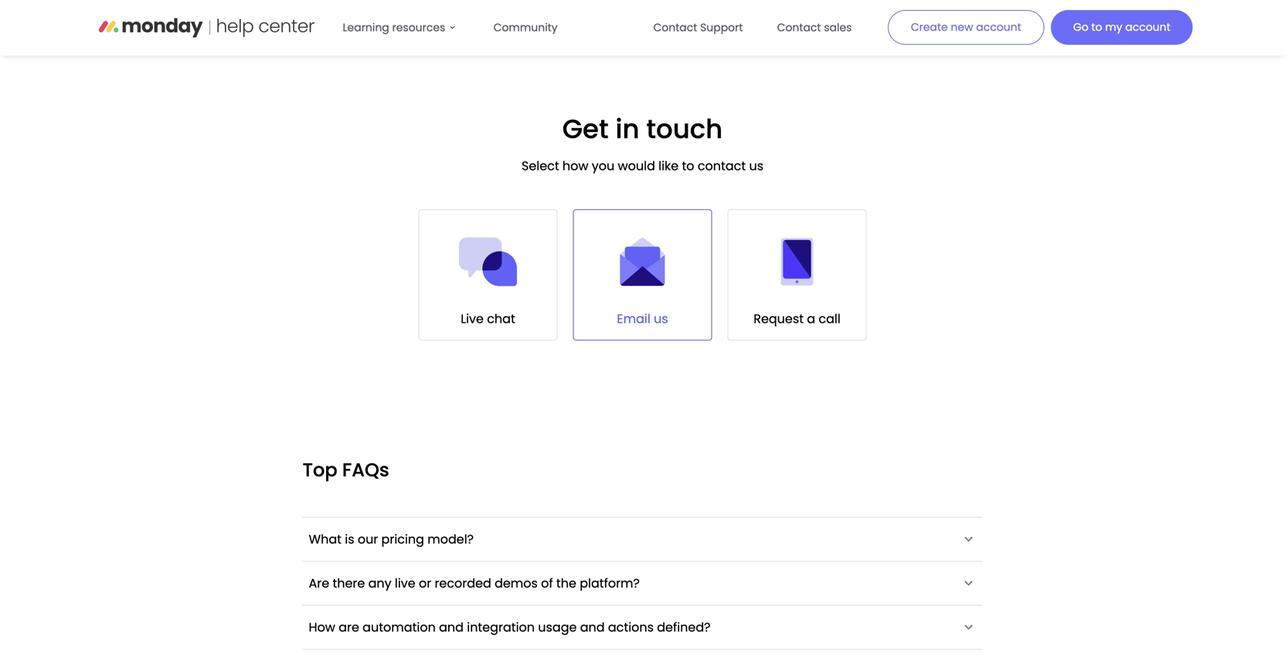 Task type: vqa. For each thing, say whether or not it's contained in the screenshot.
bottommost To
yes



Task type: locate. For each thing, give the bounding box(es) containing it.
1 arrow image from the top
[[962, 531, 977, 549]]

like
[[659, 157, 679, 175]]

0 horizontal spatial and
[[439, 619, 464, 637]]

1 horizontal spatial and
[[581, 619, 605, 637]]

arrow image for what is our pricing model?
[[962, 531, 977, 549]]

call
[[819, 310, 841, 328]]

1 horizontal spatial us
[[750, 157, 764, 175]]

us
[[750, 157, 764, 175], [654, 310, 669, 328]]

are
[[309, 575, 330, 593]]

contact
[[698, 157, 746, 175]]

go to my account link
[[1052, 10, 1194, 45]]

arrow image down arrow icon
[[962, 619, 977, 638]]

live
[[395, 575, 416, 593]]

2 arrow image from the top
[[962, 619, 977, 638]]

contact for contact sales
[[778, 20, 822, 35]]

create new account
[[911, 20, 1022, 35]]

and
[[439, 619, 464, 637], [581, 619, 605, 637]]

how are automation and integration usage and actions defined?
[[309, 619, 711, 637]]

account right new at top right
[[977, 20, 1022, 35]]

contact sales
[[778, 20, 853, 35]]

0 vertical spatial us
[[750, 157, 764, 175]]

to
[[1092, 20, 1103, 35], [682, 157, 695, 175]]

account
[[977, 20, 1022, 35], [1126, 20, 1171, 35]]

1 vertical spatial to
[[682, 157, 695, 175]]

email
[[617, 310, 651, 328]]

1 vertical spatial arrow image
[[962, 619, 977, 638]]

0 horizontal spatial to
[[682, 157, 695, 175]]

automation
[[363, 619, 436, 637]]

new
[[951, 20, 974, 35]]

2 contact from the left
[[778, 20, 822, 35]]

contact support
[[654, 20, 743, 35]]

1 horizontal spatial contact
[[778, 20, 822, 35]]

learning
[[343, 20, 390, 35]]

select
[[522, 157, 560, 175]]

contact support link
[[645, 12, 753, 43]]

to right like
[[682, 157, 695, 175]]

2 account from the left
[[1126, 20, 1171, 35]]

email us
[[617, 310, 669, 328]]

0 horizontal spatial us
[[654, 310, 669, 328]]

integration
[[467, 619, 535, 637]]

there
[[333, 575, 365, 593]]

and right usage
[[581, 619, 605, 637]]

usage
[[538, 619, 577, 637]]

us right email
[[654, 310, 669, 328]]

are
[[339, 619, 360, 637]]

chat
[[487, 310, 516, 328]]

live
[[461, 310, 484, 328]]

arrow image up arrow icon
[[962, 531, 977, 549]]

touch
[[647, 111, 723, 148]]

0 horizontal spatial account
[[977, 20, 1022, 35]]

us right contact
[[750, 157, 764, 175]]

contact for contact support
[[654, 20, 698, 35]]

contact left support
[[654, 20, 698, 35]]

sales
[[825, 20, 853, 35]]

actions
[[608, 619, 654, 637]]

create new account link
[[888, 10, 1045, 45]]

support
[[701, 20, 743, 35]]

get
[[563, 111, 609, 148]]

1 horizontal spatial account
[[1126, 20, 1171, 35]]

and down recorded
[[439, 619, 464, 637]]

to right go
[[1092, 20, 1103, 35]]

top faqs
[[303, 458, 389, 484]]

arrow image
[[962, 575, 977, 593]]

or
[[419, 575, 432, 593]]

1 horizontal spatial to
[[1092, 20, 1103, 35]]

my
[[1106, 20, 1123, 35]]

what
[[309, 531, 342, 549]]

resources
[[392, 20, 446, 35]]

create
[[911, 20, 949, 35]]

0 horizontal spatial contact
[[654, 20, 698, 35]]

1 contact from the left
[[654, 20, 698, 35]]

account right my
[[1126, 20, 1171, 35]]

contact
[[654, 20, 698, 35], [778, 20, 822, 35]]

community link
[[485, 12, 567, 43]]

select how you would like to contact us
[[522, 157, 764, 175]]

arrow image
[[962, 531, 977, 549], [962, 619, 977, 638]]

0 vertical spatial arrow image
[[962, 531, 977, 549]]

contact left the sales
[[778, 20, 822, 35]]

2 and from the left
[[581, 619, 605, 637]]

are there any live or recorded demos of the platform?
[[309, 575, 640, 593]]

recorded
[[435, 575, 492, 593]]



Task type: describe. For each thing, give the bounding box(es) containing it.
monday.com logo image
[[99, 12, 315, 43]]

request
[[754, 310, 804, 328]]

go to my account
[[1074, 20, 1171, 35]]

top
[[303, 458, 338, 484]]

in
[[616, 111, 640, 148]]

learning resources link
[[334, 12, 469, 43]]

1 vertical spatial us
[[654, 310, 669, 328]]

faqs
[[342, 458, 389, 484]]

live chat
[[461, 310, 516, 328]]

request a call
[[754, 310, 841, 328]]

of
[[541, 575, 553, 593]]

go
[[1074, 20, 1089, 35]]

0 vertical spatial to
[[1092, 20, 1103, 35]]

arrow image for how are automation and integration usage and actions defined?
[[962, 619, 977, 638]]

image image
[[614, 238, 672, 286]]

what is our pricing model?
[[309, 531, 474, 549]]

contact sales link
[[768, 12, 862, 43]]

a
[[808, 310, 816, 328]]

pricing
[[382, 531, 425, 549]]

would
[[618, 157, 656, 175]]

you
[[592, 157, 615, 175]]

is
[[345, 531, 355, 549]]

the
[[557, 575, 577, 593]]

how
[[309, 619, 336, 637]]

platform?
[[580, 575, 640, 593]]

community
[[494, 20, 558, 35]]

learning resources
[[343, 20, 446, 35]]

model?
[[428, 531, 474, 549]]

demos
[[495, 575, 538, 593]]

get in touch
[[563, 111, 723, 148]]

how
[[563, 157, 589, 175]]

our
[[358, 531, 378, 549]]

1 and from the left
[[439, 619, 464, 637]]

defined?
[[657, 619, 711, 637]]

any
[[369, 575, 392, 593]]

1 account from the left
[[977, 20, 1022, 35]]



